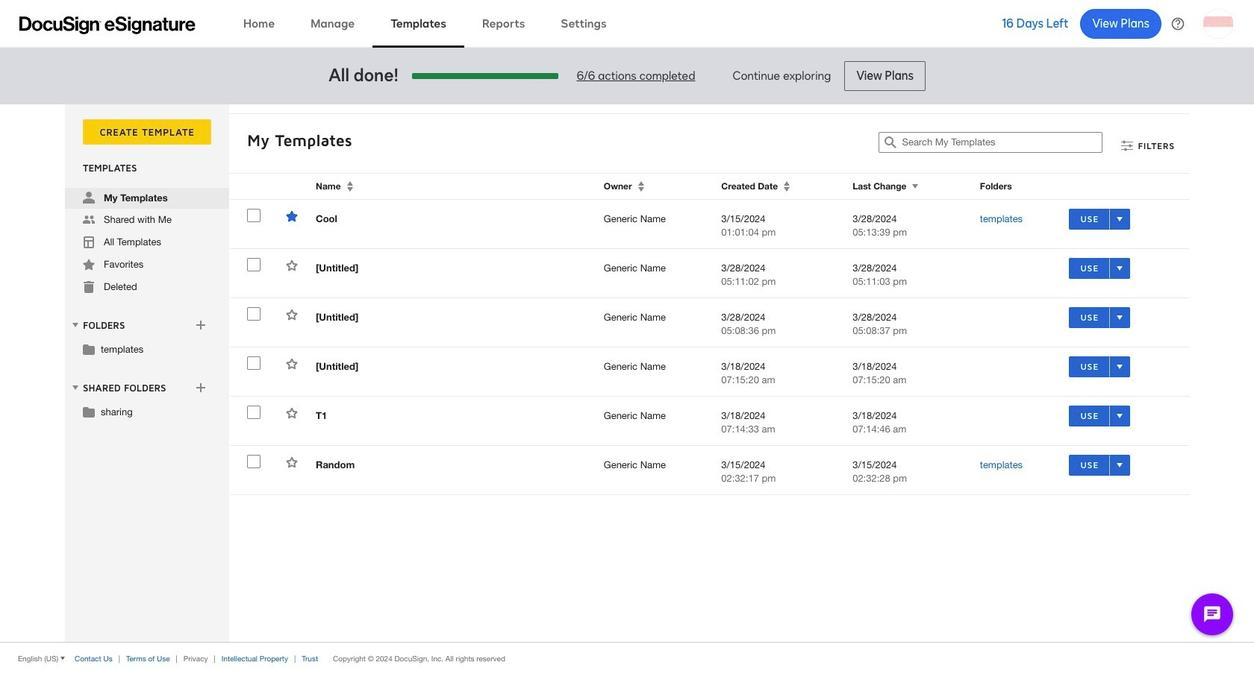 Task type: describe. For each thing, give the bounding box(es) containing it.
add [untitled] to favorites image
[[286, 260, 298, 272]]

add random to favorites image
[[286, 457, 298, 469]]

folder image for view shared folders icon
[[83, 406, 95, 418]]

view folders image
[[69, 319, 81, 331]]

view shared folders image
[[69, 382, 81, 394]]

2 add [untitled] to favorites image from the top
[[286, 358, 298, 370]]

star filled image
[[83, 259, 95, 271]]

your uploaded profile image image
[[1203, 9, 1233, 38]]

folder image for view folders image
[[83, 343, 95, 355]]

docusign esignature image
[[19, 16, 196, 34]]

secondary navigation region
[[65, 105, 1193, 643]]



Task type: vqa. For each thing, say whether or not it's contained in the screenshot.
the bottommost lock IMAGE
no



Task type: locate. For each thing, give the bounding box(es) containing it.
trash image
[[83, 281, 95, 293]]

Search My Templates text field
[[902, 133, 1102, 152]]

add t1 to favorites image
[[286, 408, 298, 420]]

folder image
[[83, 343, 95, 355], [83, 406, 95, 418]]

user image
[[83, 192, 95, 204]]

1 folder image from the top
[[83, 343, 95, 355]]

1 vertical spatial folder image
[[83, 406, 95, 418]]

2 folder image from the top
[[83, 406, 95, 418]]

shared image
[[83, 214, 95, 226]]

templates image
[[83, 237, 95, 249]]

1 vertical spatial add [untitled] to favorites image
[[286, 358, 298, 370]]

add [untitled] to favorites image up add t1 to favorites image
[[286, 358, 298, 370]]

remove cool from favorites image
[[286, 211, 298, 222]]

1 add [untitled] to favorites image from the top
[[286, 309, 298, 321]]

more info region
[[0, 643, 1254, 675]]

add [untitled] to favorites image
[[286, 309, 298, 321], [286, 358, 298, 370]]

add [untitled] to favorites image down add [untitled] to favorites image
[[286, 309, 298, 321]]

0 vertical spatial add [untitled] to favorites image
[[286, 309, 298, 321]]

0 vertical spatial folder image
[[83, 343, 95, 355]]



